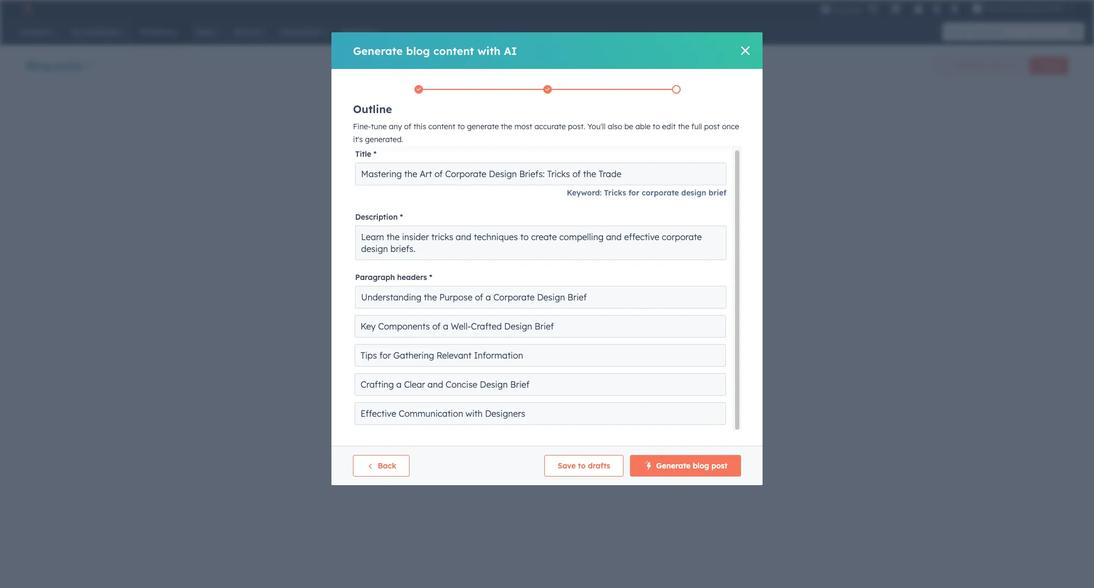 Task type: describe. For each thing, give the bounding box(es) containing it.
0 vertical spatial content
[[434, 44, 474, 57]]

first
[[425, 141, 447, 155]]

once
[[723, 122, 740, 132]]

save
[[558, 462, 576, 471]]

yourself
[[358, 191, 386, 201]]

you
[[518, 178, 531, 188]]

also
[[608, 122, 623, 132]]

notifications button
[[946, 0, 964, 17]]

your up business.
[[422, 178, 438, 188]]

inbound
[[358, 178, 387, 188]]

keyword: tricks for corporate design brief
[[567, 188, 727, 198]]

your down first
[[427, 165, 443, 175]]

a
[[492, 165, 497, 175]]

to inside button
[[578, 462, 586, 471]]

writing content for your customers is a great way to create inbound traffic to your website and can help you promote yourself or your business.
[[358, 165, 568, 201]]

import
[[465, 257, 492, 266]]

Title text field
[[355, 163, 727, 186]]

drafts
[[588, 462, 611, 471]]

title
[[355, 149, 372, 159]]

business.
[[416, 191, 448, 201]]

create your first blog post
[[358, 141, 501, 155]]

tricks
[[604, 188, 627, 198]]

out
[[491, 213, 503, 222]]

calling icon button
[[865, 2, 883, 16]]

generate blog post inside 'blog posts' banner
[[956, 61, 1015, 70]]

create button
[[1030, 57, 1069, 74]]

this
[[414, 122, 427, 132]]

to left generate
[[458, 122, 465, 132]]

post inside 'fine-tune any of this content to generate the most accurate post. you'll also be able to edit the full post once it's generated.'
[[705, 122, 720, 132]]

create for create
[[1039, 61, 1060, 70]]

notifications image
[[950, 5, 960, 15]]

hubspot link
[[13, 2, 40, 15]]

tune
[[371, 122, 387, 132]]

accurate
[[535, 122, 566, 132]]

james peterson image
[[973, 4, 983, 13]]

new to the world of blogging? check out the
[[358, 213, 518, 222]]

new
[[358, 213, 374, 222]]

post inside button
[[416, 257, 432, 266]]

paragraph headers
[[355, 273, 427, 283]]

search button
[[1067, 23, 1085, 41]]

for for corporate
[[629, 188, 640, 198]]

more.
[[378, 227, 398, 236]]

dialog containing generate blog content with ai
[[332, 32, 763, 486]]

create for create your first blog post
[[358, 141, 394, 155]]

corporate
[[642, 188, 679, 198]]

check
[[467, 213, 489, 222]]

design
[[682, 188, 707, 198]]

website
[[440, 178, 467, 188]]

can
[[485, 178, 498, 188]]

new
[[398, 257, 413, 266]]

Description text field
[[355, 226, 727, 261]]

generate for generate blog post button inside dialog
[[657, 462, 691, 471]]

heading 5 text field
[[355, 403, 726, 426]]

to learn more.
[[358, 213, 579, 236]]

studio
[[1043, 4, 1065, 13]]

close image
[[742, 46, 750, 55]]

fine-tune any of this content to generate the most accurate post. you'll also be able to edit the full post once it's generated.
[[353, 122, 740, 145]]

the right out
[[505, 213, 516, 222]]

upgrade image
[[821, 5, 831, 14]]

blog
[[26, 59, 50, 72]]

the up more.
[[385, 213, 397, 222]]

generate
[[467, 122, 499, 132]]

settings image
[[932, 5, 942, 14]]

existing
[[494, 257, 523, 266]]

it's
[[353, 135, 363, 145]]

fine-
[[353, 122, 371, 132]]

generate blog content with ai
[[353, 44, 517, 57]]

blog inside button
[[526, 257, 542, 266]]

back
[[378, 462, 397, 471]]

brief
[[709, 188, 727, 198]]

content inside 'fine-tune any of this content to generate the most accurate post. you'll also be able to edit the full post once it's generated.'
[[429, 122, 456, 132]]

provation
[[985, 4, 1017, 13]]

marketplaces button
[[885, 0, 908, 17]]

you'll
[[588, 122, 606, 132]]

calling icon image
[[869, 4, 879, 14]]

create new post
[[371, 257, 432, 266]]

customers
[[445, 165, 482, 175]]

create
[[546, 165, 568, 175]]

0 horizontal spatial generate
[[353, 44, 403, 57]]

for for your
[[415, 165, 425, 175]]

generate for generate blog post button within the 'blog posts' banner
[[956, 61, 984, 70]]

blog posts banner
[[26, 54, 1069, 79]]

import existing blog button
[[452, 251, 556, 272]]



Task type: locate. For each thing, give the bounding box(es) containing it.
save to drafts
[[558, 462, 611, 471]]

blog
[[406, 44, 430, 57], [986, 61, 999, 70], [450, 141, 474, 155], [526, 257, 542, 266], [693, 462, 710, 471]]

blog posts
[[26, 59, 83, 72]]

2 horizontal spatial generate
[[956, 61, 984, 70]]

your right or
[[398, 191, 414, 201]]

promote
[[533, 178, 563, 188]]

generate blog post button inside dialog
[[631, 456, 742, 477]]

to right traffic
[[413, 178, 420, 188]]

search image
[[1072, 28, 1080, 36]]

of
[[404, 122, 412, 132], [420, 213, 428, 222]]

help image
[[914, 5, 924, 15]]

1 vertical spatial for
[[629, 188, 640, 198]]

create
[[1039, 61, 1060, 70], [358, 141, 394, 155], [371, 257, 396, 266]]

hubspot image
[[19, 2, 32, 15]]

0 vertical spatial create
[[1039, 61, 1060, 70]]

is
[[484, 165, 490, 175]]

1 vertical spatial create
[[358, 141, 394, 155]]

heading 1 text field
[[355, 286, 727, 309]]

0 horizontal spatial of
[[404, 122, 412, 132]]

ai
[[504, 44, 517, 57]]

and
[[470, 178, 483, 188]]

to down keyword:
[[572, 213, 579, 222]]

menu containing provation design studio
[[820, 0, 1082, 17]]

generate blog post button inside 'blog posts' banner
[[937, 57, 1024, 74]]

great
[[499, 165, 518, 175]]

heading 4 text field
[[355, 374, 726, 396]]

content up traffic
[[386, 165, 413, 175]]

save to drafts button
[[545, 456, 624, 477]]

keyword:
[[567, 188, 602, 198]]

paragraph
[[355, 273, 395, 283]]

0 horizontal spatial generate blog post button
[[631, 456, 742, 477]]

1 vertical spatial generate
[[956, 61, 984, 70]]

2 vertical spatial content
[[386, 165, 413, 175]]

content right the this
[[429, 122, 456, 132]]

for
[[415, 165, 425, 175], [629, 188, 640, 198]]

menu
[[820, 0, 1082, 17]]

heading 2 text field
[[355, 316, 726, 338]]

Search HubSpot search field
[[943, 23, 1075, 41]]

1 horizontal spatial generate blog post
[[956, 61, 1015, 70]]

1 vertical spatial generate blog post button
[[631, 456, 742, 477]]

headers
[[397, 273, 427, 283]]

to inside to learn more.
[[572, 213, 579, 222]]

0 vertical spatial generate blog post button
[[937, 57, 1024, 74]]

create down search hubspot search field
[[1039, 61, 1060, 70]]

0 vertical spatial of
[[404, 122, 412, 132]]

posts
[[54, 59, 83, 72]]

content
[[434, 44, 474, 57], [429, 122, 456, 132], [386, 165, 413, 175]]

blog posts button
[[26, 57, 92, 73]]

learn
[[358, 227, 376, 236]]

dialog
[[332, 32, 763, 486]]

traffic
[[389, 178, 411, 188]]

of left the this
[[404, 122, 412, 132]]

be
[[625, 122, 634, 132]]

to
[[458, 122, 465, 132], [653, 122, 661, 132], [536, 165, 544, 175], [413, 178, 420, 188], [376, 213, 383, 222], [572, 213, 579, 222], [578, 462, 586, 471]]

list
[[354, 83, 742, 96]]

2 vertical spatial generate
[[657, 462, 691, 471]]

with
[[478, 44, 501, 57]]

the left full on the top of page
[[678, 122, 690, 132]]

provation design studio button
[[967, 0, 1081, 17]]

generate
[[353, 44, 403, 57], [956, 61, 984, 70], [657, 462, 691, 471]]

of inside 'fine-tune any of this content to generate the most accurate post. you'll also be able to edit the full post once it's generated.'
[[404, 122, 412, 132]]

post
[[1001, 61, 1015, 70], [705, 122, 720, 132], [477, 141, 501, 155], [416, 257, 432, 266], [712, 462, 728, 471]]

0 horizontal spatial generate blog post
[[657, 462, 728, 471]]

1 horizontal spatial generate
[[657, 462, 691, 471]]

your down the this
[[397, 141, 422, 155]]

to right save
[[578, 462, 586, 471]]

full
[[692, 122, 703, 132]]

world
[[399, 213, 418, 222]]

marketplaces image
[[892, 5, 901, 15]]

blogging?
[[430, 213, 465, 222]]

any
[[389, 122, 402, 132]]

able
[[636, 122, 651, 132]]

1 horizontal spatial generate blog post button
[[937, 57, 1024, 74]]

way
[[520, 165, 534, 175]]

to right the new
[[376, 213, 383, 222]]

outline
[[353, 102, 392, 116]]

1 horizontal spatial of
[[420, 213, 428, 222]]

2 vertical spatial create
[[371, 257, 396, 266]]

1 horizontal spatial for
[[629, 188, 640, 198]]

for right tricks
[[629, 188, 640, 198]]

0 vertical spatial for
[[415, 165, 425, 175]]

generate blog post
[[956, 61, 1015, 70], [657, 462, 728, 471]]

most
[[515, 122, 533, 132]]

of right world
[[420, 213, 428, 222]]

content left with at the top of the page
[[434, 44, 474, 57]]

writing
[[358, 165, 384, 175]]

0 vertical spatial generate blog post
[[956, 61, 1015, 70]]

upgrade
[[833, 5, 862, 14]]

for down create your first blog post
[[415, 165, 425, 175]]

content inside writing content for your customers is a great way to create inbound traffic to your website and can help you promote yourself or your business.
[[386, 165, 413, 175]]

create down tune
[[358, 141, 394, 155]]

settings link
[[930, 3, 944, 14]]

provation design studio
[[985, 4, 1065, 13]]

create for create new post
[[371, 257, 396, 266]]

0 horizontal spatial for
[[415, 165, 425, 175]]

import existing blog
[[465, 257, 542, 266]]

your
[[397, 141, 422, 155], [427, 165, 443, 175], [422, 178, 438, 188], [398, 191, 414, 201]]

create up paragraph headers
[[371, 257, 396, 266]]

create new post button
[[358, 251, 445, 272]]

description
[[355, 213, 398, 222]]

edit
[[663, 122, 676, 132]]

for inside writing content for your customers is a great way to create inbound traffic to your website and can help you promote yourself or your business.
[[415, 165, 425, 175]]

help
[[501, 178, 516, 188]]

to right way
[[536, 165, 544, 175]]

back button
[[353, 456, 410, 477]]

1 vertical spatial of
[[420, 213, 428, 222]]

generate blog post button
[[937, 57, 1024, 74], [631, 456, 742, 477]]

1 vertical spatial content
[[429, 122, 456, 132]]

post.
[[568, 122, 586, 132]]

design
[[1019, 4, 1041, 13]]

1 vertical spatial generate blog post
[[657, 462, 728, 471]]

to left edit
[[653, 122, 661, 132]]

heading 3 text field
[[355, 345, 726, 367]]

or
[[388, 191, 396, 201]]

0 vertical spatial generate
[[353, 44, 403, 57]]

blog inside banner
[[986, 61, 999, 70]]

create inside 'blog posts' banner
[[1039, 61, 1060, 70]]

generate inside 'blog posts' banner
[[956, 61, 984, 70]]

post inside banner
[[1001, 61, 1015, 70]]

the left most
[[501, 122, 513, 132]]

generated.
[[365, 135, 404, 145]]

help button
[[910, 0, 928, 17]]



Task type: vqa. For each thing, say whether or not it's contained in the screenshot.
the bottommost RECORDED CALLS
no



